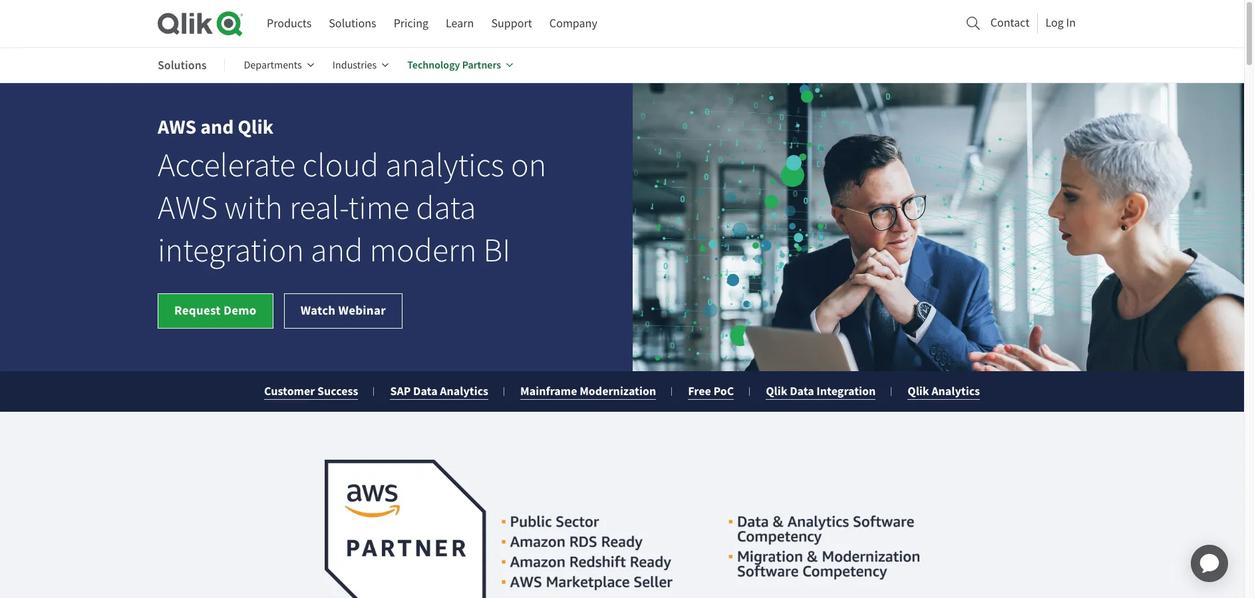 Task type: locate. For each thing, give the bounding box(es) containing it.
1 horizontal spatial data
[[790, 384, 815, 399]]

menu bar
[[267, 11, 598, 36]]

1 vertical spatial solutions
[[158, 57, 207, 73]]

and up accelerate
[[201, 114, 234, 141]]

2 aws from the top
[[158, 188, 218, 229]]

data
[[413, 384, 438, 399], [790, 384, 815, 399]]

data right sap
[[413, 384, 438, 399]]

0 vertical spatial and
[[201, 114, 234, 141]]

mainframe modernization link
[[521, 384, 657, 400]]

data inside qlik data integration link
[[790, 384, 815, 399]]

menu bar containing products
[[267, 11, 598, 36]]

aws up accelerate
[[158, 114, 197, 141]]

free
[[688, 384, 712, 399]]

technology partners
[[408, 58, 501, 72]]

sap data analytics link
[[390, 384, 489, 400]]

mainframe
[[521, 384, 578, 399]]

1 data from the left
[[413, 384, 438, 399]]

and down real-
[[311, 230, 363, 272]]

modern
[[370, 230, 477, 272]]

qlik for qlik data integration
[[766, 384, 788, 399]]

aws down accelerate
[[158, 188, 218, 229]]

analytics
[[440, 384, 489, 399], [932, 384, 981, 399]]

products
[[267, 16, 312, 31]]

technology partners link
[[408, 49, 513, 81]]

free poc
[[688, 384, 734, 399]]

company link
[[550, 11, 598, 36]]

modernization
[[580, 384, 657, 399]]

bi
[[484, 230, 511, 272]]

2 horizontal spatial qlik
[[908, 384, 930, 399]]

aws and qlik accelerate cloud analytics on aws with real-time data integration and modern bi
[[158, 114, 547, 272]]

integration
[[158, 230, 304, 272]]

1 aws from the top
[[158, 114, 197, 141]]

sap data analytics
[[390, 384, 489, 399]]

0 horizontal spatial qlik
[[238, 114, 274, 141]]

2 data from the left
[[790, 384, 815, 399]]

1 horizontal spatial solutions
[[329, 16, 377, 31]]

and
[[201, 114, 234, 141], [311, 230, 363, 272]]

0 horizontal spatial analytics
[[440, 384, 489, 399]]

1 horizontal spatial qlik
[[766, 384, 788, 399]]

solutions link
[[329, 11, 377, 36]]

solutions up industries
[[329, 16, 377, 31]]

0 horizontal spatial data
[[413, 384, 438, 399]]

solutions inside qlik main element
[[329, 16, 377, 31]]

industries link
[[333, 49, 389, 81]]

data inside sap data analytics 'link'
[[413, 384, 438, 399]]

success
[[318, 384, 358, 399]]

free poc link
[[688, 384, 734, 400]]

solutions inside menu bar
[[158, 57, 207, 73]]

solutions
[[329, 16, 377, 31], [158, 57, 207, 73]]

technology
[[408, 58, 460, 72]]

solutions down go to the home page. image
[[158, 57, 207, 73]]

products link
[[267, 11, 312, 36]]

departments link
[[244, 49, 314, 81]]

qlik analytics link
[[908, 384, 981, 400]]

qlik
[[238, 114, 274, 141], [766, 384, 788, 399], [908, 384, 930, 399]]

1 vertical spatial and
[[311, 230, 363, 272]]

1 horizontal spatial analytics
[[932, 384, 981, 399]]

data left the "integration" on the bottom right of page
[[790, 384, 815, 399]]

watch webinar
[[301, 302, 386, 319]]

aws
[[158, 114, 197, 141], [158, 188, 218, 229]]

qlik inside 'link'
[[908, 384, 930, 399]]

real-
[[290, 188, 349, 229]]

sap
[[390, 384, 411, 399]]

0 vertical spatial solutions
[[329, 16, 377, 31]]

0 vertical spatial aws
[[158, 114, 197, 141]]

in
[[1067, 15, 1076, 30]]

qlik data integration
[[766, 384, 876, 399]]

support link
[[492, 11, 532, 36]]

cloud
[[303, 145, 379, 186]]

pricing link
[[394, 11, 429, 36]]

0 horizontal spatial solutions
[[158, 57, 207, 73]]

partners
[[462, 58, 501, 72]]

solutions for solutions menu bar
[[158, 57, 207, 73]]

0 horizontal spatial and
[[201, 114, 234, 141]]

application
[[1176, 529, 1245, 598]]

1 vertical spatial aws
[[158, 188, 218, 229]]

data
[[416, 188, 476, 229]]

log in link
[[1046, 12, 1076, 34]]



Task type: vqa. For each thing, say whether or not it's contained in the screenshot.
freely
no



Task type: describe. For each thing, give the bounding box(es) containing it.
qlik inside aws and qlik accelerate cloud analytics on aws with real-time data integration and modern bi
[[238, 114, 274, 141]]

mainframe modernization
[[521, 384, 657, 399]]

1 horizontal spatial and
[[311, 230, 363, 272]]

log
[[1046, 15, 1064, 30]]

contact link
[[991, 12, 1030, 34]]

time
[[349, 188, 410, 229]]

watch
[[301, 302, 336, 319]]

solutions menu bar
[[158, 49, 532, 81]]

menu bar inside qlik main element
[[267, 11, 598, 36]]

request
[[174, 302, 221, 319]]

contact
[[991, 15, 1030, 30]]

customer success
[[264, 384, 358, 399]]

learn
[[446, 16, 474, 31]]

analytics
[[386, 145, 505, 186]]

industries
[[333, 59, 377, 72]]

webinar
[[338, 302, 386, 319]]

demo
[[224, 302, 257, 319]]

integration
[[817, 384, 876, 399]]

accelerate
[[158, 145, 296, 186]]

request demo link
[[158, 294, 273, 329]]

departments
[[244, 59, 302, 72]]

data for sap
[[413, 384, 438, 399]]

support
[[492, 16, 532, 31]]

qlik main element
[[267, 11, 1087, 36]]

company
[[550, 16, 598, 31]]

with
[[225, 188, 283, 229]]

learn link
[[446, 11, 474, 36]]

1 analytics from the left
[[440, 384, 489, 399]]

customer
[[264, 384, 315, 399]]

solutions for solutions link
[[329, 16, 377, 31]]

watch webinar link
[[284, 294, 403, 329]]

poc
[[714, 384, 734, 399]]

on
[[511, 145, 547, 186]]

pricing
[[394, 16, 429, 31]]

data for qlik
[[790, 384, 815, 399]]

go to the home page. image
[[158, 11, 243, 37]]

log in
[[1046, 15, 1076, 30]]

qlik data integration link
[[766, 384, 876, 400]]

customer success link
[[264, 384, 358, 400]]

request demo
[[174, 302, 257, 319]]

qlik analytics
[[908, 384, 981, 399]]

qlik for qlik analytics
[[908, 384, 930, 399]]

2 analytics from the left
[[932, 384, 981, 399]]



